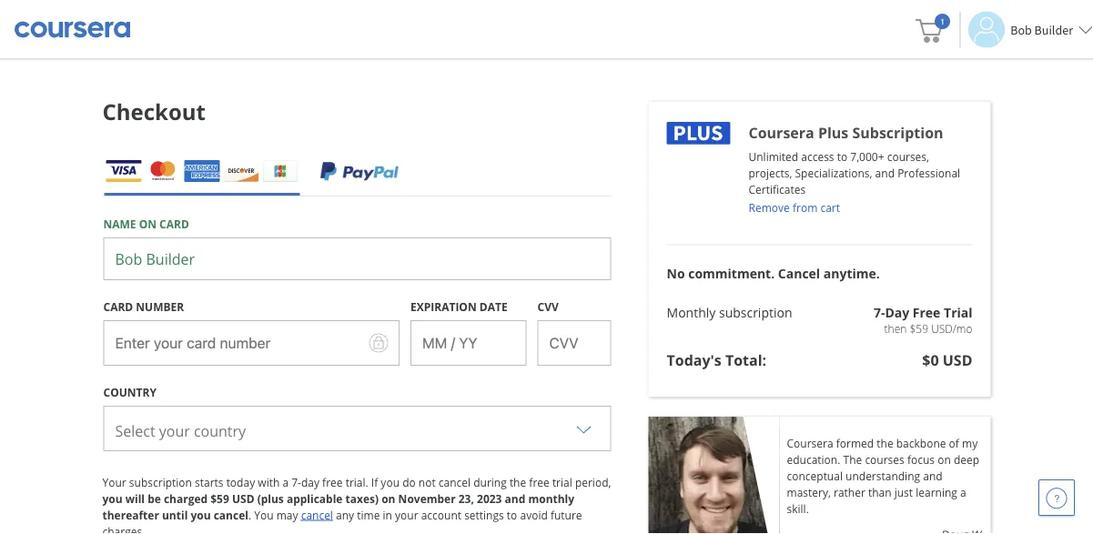 Task type: describe. For each thing, give the bounding box(es) containing it.
rather
[[834, 485, 866, 500]]

backbone
[[896, 436, 946, 451]]

(plus
[[257, 491, 284, 506]]

and inside coursera formed the backbone of my education. the courses focus on deep conceptual understanding and mastery, rather than just learning a skill.
[[923, 468, 943, 483]]

cancel
[[778, 265, 820, 282]]

account
[[421, 508, 462, 523]]

1 vertical spatial $59
[[211, 491, 229, 506]]

cancel inside the (plus applicable taxes) on november 23, 2023 and monthly thereafter until you cancel
[[214, 508, 248, 523]]

not
[[419, 475, 436, 490]]

no
[[667, 265, 685, 282]]

country
[[103, 385, 156, 400]]

the
[[843, 452, 862, 467]]

time
[[357, 508, 380, 523]]

today's total:
[[667, 350, 767, 370]]

0 horizontal spatial your
[[159, 422, 190, 441]]

in
[[383, 508, 392, 523]]

monthly subscription
[[667, 304, 792, 321]]

1 horizontal spatial $59
[[910, 321, 929, 336]]

coursera plus subscription unlimited access to 7,000+ courses, projects, specializations, and professional certificates remove from cart
[[749, 123, 960, 215]]

1 horizontal spatial cancel
[[301, 508, 333, 523]]

formed
[[836, 436, 874, 451]]

bob builder
[[1011, 21, 1073, 38]]

november
[[398, 491, 456, 506]]

from
[[793, 200, 818, 215]]

specializations,
[[795, 165, 873, 180]]

0 horizontal spatial on
[[139, 216, 157, 231]]

courses,
[[887, 149, 929, 164]]

skill.
[[787, 501, 809, 516]]

country
[[194, 422, 246, 441]]

mastery,
[[787, 485, 831, 500]]

do
[[402, 475, 416, 490]]

select
[[115, 422, 155, 441]]

and inside the (plus applicable taxes) on november 23, 2023 and monthly thereafter until you cancel
[[505, 491, 526, 506]]

learning
[[916, 485, 958, 500]]

projects,
[[749, 165, 792, 180]]

trial
[[552, 475, 572, 490]]

to inside coursera plus subscription unlimited access to 7,000+ courses, projects, specializations, and professional certificates remove from cart
[[837, 149, 848, 164]]

future
[[551, 508, 582, 523]]

0 vertical spatial usd
[[931, 321, 953, 336]]

7,000+
[[851, 149, 884, 164]]

shopping cart: 1 item image
[[916, 14, 951, 43]]

2 free from the left
[[529, 475, 550, 490]]

trial
[[944, 304, 973, 321]]

education.
[[787, 452, 841, 467]]

coursera for formed
[[787, 436, 834, 451]]

confirm payment details element
[[102, 93, 206, 131]]

number
[[136, 299, 184, 314]]

day
[[301, 475, 320, 490]]

courses
[[865, 452, 905, 467]]

my
[[962, 436, 978, 451]]

help center image
[[1046, 487, 1068, 509]]

trial.
[[346, 475, 368, 490]]

cancel link
[[301, 508, 333, 523]]

remove
[[749, 200, 790, 215]]

2 horizontal spatial cancel
[[439, 475, 471, 490]]

deep
[[954, 452, 980, 467]]

cart
[[821, 200, 840, 215]]

with
[[258, 475, 280, 490]]

settings
[[464, 508, 504, 523]]

name
[[103, 216, 136, 231]]

taxes)
[[346, 491, 379, 506]]

your
[[102, 475, 126, 490]]

the inside coursera formed the backbone of my education. the courses focus on deep conceptual understanding and mastery, rather than just learning a skill.
[[877, 436, 894, 451]]

select your country
[[115, 422, 246, 441]]

your subscription starts today with a 7-day free trial. if you do not cancel during the free trial period,
[[102, 475, 611, 490]]

jcb image
[[263, 160, 298, 182]]

23,
[[459, 491, 474, 506]]

1 vertical spatial 7-
[[291, 475, 301, 490]]

during
[[474, 475, 507, 490]]

0 horizontal spatial you
[[102, 491, 123, 506]]

you will be charged $59 usd
[[102, 491, 254, 506]]

name on card
[[103, 216, 189, 231]]

$0
[[922, 350, 939, 370]]

monthly
[[528, 491, 575, 506]]

visa image
[[106, 160, 142, 182]]

.
[[248, 508, 251, 523]]

plus
[[818, 123, 849, 142]]

2023
[[477, 491, 502, 506]]

chevron down image
[[573, 418, 595, 440]]

a inside coursera formed the backbone of my education. the courses focus on deep conceptual understanding and mastery, rather than just learning a skill.
[[960, 485, 966, 500]]

charged
[[164, 491, 208, 506]]

then $59 usd /mo
[[884, 321, 973, 336]]

mastercard image
[[145, 160, 181, 182]]

thereafter
[[102, 508, 159, 523]]

then
[[884, 321, 907, 336]]



Task type: vqa. For each thing, say whether or not it's contained in the screenshot.
the Are at the left of the page
no



Task type: locate. For each thing, give the bounding box(es) containing it.
on inside the (plus applicable taxes) on november 23, 2023 and monthly thereafter until you cancel
[[382, 491, 396, 506]]

coursera for plus
[[749, 123, 814, 142]]

any time in your account settings to avoid future charges.
[[102, 508, 582, 534]]

be
[[148, 491, 161, 506]]

if
[[371, 475, 378, 490]]

you down your
[[102, 491, 123, 506]]

0 horizontal spatial 7-
[[291, 475, 301, 490]]

focus
[[908, 452, 935, 467]]

to inside any time in your account settings to avoid future charges.
[[507, 508, 517, 523]]

free
[[322, 475, 343, 490], [529, 475, 550, 490]]

0 vertical spatial to
[[837, 149, 848, 164]]

free
[[913, 304, 941, 321]]

paypal image
[[318, 160, 400, 182]]

coursera inside coursera formed the backbone of my education. the courses focus on deep conceptual understanding and mastery, rather than just learning a skill.
[[787, 436, 834, 451]]

anytime.
[[824, 265, 880, 282]]

builder
[[1035, 21, 1073, 38]]

today
[[226, 475, 255, 490]]

tab list
[[103, 146, 611, 196]]

expiration date
[[411, 299, 508, 314]]

you down charged
[[191, 508, 211, 523]]

2 horizontal spatial and
[[923, 468, 943, 483]]

0 horizontal spatial card
[[103, 299, 133, 314]]

0 horizontal spatial to
[[507, 508, 517, 523]]

your
[[159, 422, 190, 441], [395, 508, 418, 523]]

1 free from the left
[[322, 475, 343, 490]]

no commitment. cancel anytime.
[[667, 265, 880, 282]]

1 vertical spatial your
[[395, 508, 418, 523]]

may
[[276, 508, 298, 523]]

Name on Card text field
[[103, 238, 611, 281]]

0 horizontal spatial free
[[322, 475, 343, 490]]

you inside the (plus applicable taxes) on november 23, 2023 and monthly thereafter until you cancel
[[191, 508, 211, 523]]

0 vertical spatial your
[[159, 422, 190, 441]]

2 horizontal spatial you
[[381, 475, 400, 490]]

0 horizontal spatial subscription
[[129, 475, 192, 490]]

your right in
[[395, 508, 418, 523]]

1 horizontal spatial 7-
[[874, 304, 885, 321]]

you
[[381, 475, 400, 490], [102, 491, 123, 506], [191, 508, 211, 523]]

your inside any time in your account settings to avoid future charges.
[[395, 508, 418, 523]]

0 vertical spatial on
[[139, 216, 157, 231]]

/mo
[[953, 321, 973, 336]]

on down of
[[938, 452, 951, 467]]

1 horizontal spatial free
[[529, 475, 550, 490]]

$59 right then
[[910, 321, 929, 336]]

coursera up unlimited
[[749, 123, 814, 142]]

professional
[[898, 165, 960, 180]]

free up monthly
[[529, 475, 550, 490]]

commitment.
[[688, 265, 775, 282]]

access
[[801, 149, 834, 164]]

will
[[125, 491, 145, 506]]

1 horizontal spatial and
[[875, 165, 895, 180]]

card down mastercard image
[[159, 216, 189, 231]]

than
[[868, 485, 892, 500]]

subscription
[[852, 123, 944, 142]]

and
[[875, 165, 895, 180], [923, 468, 943, 483], [505, 491, 526, 506]]

card number
[[103, 299, 184, 314]]

date
[[480, 299, 508, 314]]

the
[[877, 436, 894, 451], [510, 475, 526, 490]]

and down 7,000+
[[875, 165, 895, 180]]

on
[[139, 216, 157, 231], [938, 452, 951, 467], [382, 491, 396, 506]]

subscription up be
[[129, 475, 192, 490]]

bob
[[1011, 21, 1032, 38]]

1 horizontal spatial you
[[191, 508, 211, 523]]

1 vertical spatial the
[[510, 475, 526, 490]]

2 vertical spatial on
[[382, 491, 396, 506]]

1 horizontal spatial your
[[395, 508, 418, 523]]

0 vertical spatial you
[[381, 475, 400, 490]]

2 vertical spatial and
[[505, 491, 526, 506]]

2 vertical spatial usd
[[232, 491, 254, 506]]

coursera formed the backbone of my education. the courses focus on deep conceptual understanding and mastery, rather than just learning a skill.
[[787, 436, 980, 516]]

applicable
[[287, 491, 343, 506]]

0 horizontal spatial and
[[505, 491, 526, 506]]

avoid
[[520, 508, 548, 523]]

to
[[837, 149, 848, 164], [507, 508, 517, 523]]

lock image
[[369, 333, 389, 353]]

0 vertical spatial and
[[875, 165, 895, 180]]

on up in
[[382, 491, 396, 506]]

a right with
[[283, 475, 289, 490]]

(plus applicable taxes) on november 23, 2023 and monthly thereafter until you cancel
[[102, 491, 575, 523]]

a right learning
[[960, 485, 966, 500]]

and up avoid
[[505, 491, 526, 506]]

1 horizontal spatial subscription
[[719, 304, 792, 321]]

checkout
[[102, 97, 206, 127]]

today's
[[667, 350, 722, 370]]

total:
[[725, 350, 767, 370]]

7- left "free"
[[874, 304, 885, 321]]

to up specializations,
[[837, 149, 848, 164]]

card left number
[[103, 299, 133, 314]]

0 vertical spatial $59
[[910, 321, 929, 336]]

cancel left you
[[214, 508, 248, 523]]

cancel up 23,
[[439, 475, 471, 490]]

unlimited
[[749, 149, 799, 164]]

0 vertical spatial card
[[159, 216, 189, 231]]

and up learning
[[923, 468, 943, 483]]

the up courses
[[877, 436, 894, 451]]

cvv
[[538, 299, 559, 314]]

bob builder button
[[960, 11, 1093, 48]]

1 vertical spatial coursera
[[787, 436, 834, 451]]

cancel down the applicable
[[301, 508, 333, 523]]

day
[[885, 304, 910, 321]]

you right if
[[381, 475, 400, 490]]

1 horizontal spatial card
[[159, 216, 189, 231]]

subscription for your
[[129, 475, 192, 490]]

1 vertical spatial card
[[103, 299, 133, 314]]

7- up the applicable
[[291, 475, 301, 490]]

1 horizontal spatial the
[[877, 436, 894, 451]]

1 vertical spatial to
[[507, 508, 517, 523]]

conceptual
[[787, 468, 843, 483]]

coursera plus subscription image
[[667, 122, 731, 145]]

you for trial.
[[381, 475, 400, 490]]

american express image
[[184, 160, 220, 182]]

0 vertical spatial subscription
[[719, 304, 792, 321]]

1 horizontal spatial to
[[837, 149, 848, 164]]

subscription
[[719, 304, 792, 321], [129, 475, 192, 490]]

discover image
[[223, 160, 259, 182]]

1 vertical spatial subscription
[[129, 475, 192, 490]]

you for thereafter
[[191, 508, 211, 523]]

cancel
[[439, 475, 471, 490], [214, 508, 248, 523], [301, 508, 333, 523]]

you
[[254, 508, 274, 523]]

0 vertical spatial the
[[877, 436, 894, 451]]

1 vertical spatial usd
[[943, 350, 973, 370]]

subscription down no commitment. cancel anytime.
[[719, 304, 792, 321]]

understanding
[[846, 468, 920, 483]]

1 vertical spatial and
[[923, 468, 943, 483]]

period,
[[575, 475, 611, 490]]

1 vertical spatial you
[[102, 491, 123, 506]]

$59
[[910, 321, 929, 336], [211, 491, 229, 506]]

your right select
[[159, 422, 190, 441]]

just
[[895, 485, 913, 500]]

free right day
[[322, 475, 343, 490]]

coursera up education.
[[787, 436, 834, 451]]

remove from cart link
[[749, 200, 840, 215]]

7-day free trial
[[874, 304, 973, 321]]

0 horizontal spatial cancel
[[214, 508, 248, 523]]

of
[[949, 436, 959, 451]]

coursera inside coursera plus subscription unlimited access to 7,000+ courses, projects, specializations, and professional certificates remove from cart
[[749, 123, 814, 142]]

expiration
[[411, 299, 477, 314]]

1 horizontal spatial on
[[382, 491, 396, 506]]

2 horizontal spatial on
[[938, 452, 951, 467]]

monthly
[[667, 304, 716, 321]]

the right during
[[510, 475, 526, 490]]

charges.
[[102, 524, 145, 534]]

$0 usd
[[922, 350, 973, 370]]

1 horizontal spatial a
[[960, 485, 966, 500]]

and inside coursera plus subscription unlimited access to 7,000+ courses, projects, specializations, and professional certificates remove from cart
[[875, 165, 895, 180]]

card
[[159, 216, 189, 231], [103, 299, 133, 314]]

starts
[[195, 475, 223, 490]]

0 horizontal spatial the
[[510, 475, 526, 490]]

coursera image
[[15, 15, 130, 44]]

until
[[162, 508, 188, 523]]

1 vertical spatial on
[[938, 452, 951, 467]]

2 vertical spatial you
[[191, 508, 211, 523]]

0 horizontal spatial $59
[[211, 491, 229, 506]]

$59 down starts
[[211, 491, 229, 506]]

. you may cancel
[[248, 508, 333, 523]]

on right name
[[139, 216, 157, 231]]

to left avoid
[[507, 508, 517, 523]]

0 vertical spatial 7-
[[874, 304, 885, 321]]

subscription for monthly
[[719, 304, 792, 321]]

coursera
[[749, 123, 814, 142], [787, 436, 834, 451]]

0 vertical spatial coursera
[[749, 123, 814, 142]]

certificates
[[749, 182, 806, 197]]

0 horizontal spatial a
[[283, 475, 289, 490]]

on inside coursera formed the backbone of my education. the courses focus on deep conceptual understanding and mastery, rather than just learning a skill.
[[938, 452, 951, 467]]



